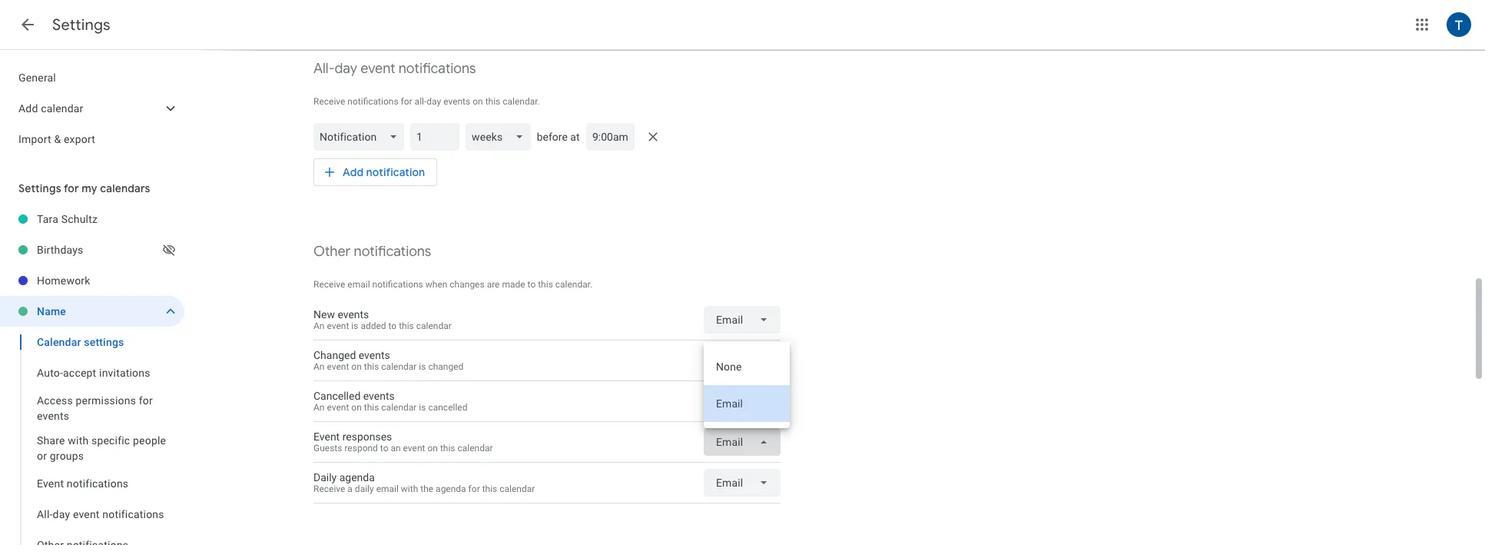 Task type: describe. For each thing, give the bounding box(es) containing it.
all-day event notifications inside settings for my calendars tree
[[37, 508, 164, 520]]

calendar inside new events an event is added to this calendar
[[416, 321, 452, 331]]

day inside settings for my calendars tree
[[53, 508, 70, 520]]

calendars
[[100, 181, 150, 195]]

add calendar
[[18, 102, 83, 115]]

calendar inside daily agenda receive a daily email with the agenda for this calendar
[[500, 484, 535, 494]]

add for add notification
[[343, 165, 364, 179]]

access
[[37, 394, 73, 407]]

receive notifications for all-day events on this calendar.
[[314, 96, 540, 107]]

events inside access permissions for events
[[37, 410, 69, 422]]

daily agenda receive a daily email with the agenda for this calendar
[[314, 471, 535, 494]]

my
[[82, 181, 97, 195]]

1 vertical spatial calendar.
[[556, 279, 593, 290]]

0 horizontal spatial agenda
[[340, 471, 375, 484]]

with inside "share with specific people or groups"
[[68, 434, 89, 447]]

2 option from the top
[[704, 385, 790, 422]]

respond
[[345, 443, 378, 454]]

this up 1 week before at 9am 'element'
[[486, 96, 501, 107]]

tree containing general
[[0, 62, 184, 155]]

receive email notifications when changes are made to this calendar.
[[314, 279, 593, 290]]

access permissions for events
[[37, 394, 153, 422]]

other
[[314, 243, 351, 261]]

share
[[37, 434, 65, 447]]

an for new events
[[314, 321, 325, 331]]

1 horizontal spatial all-day event notifications
[[314, 60, 476, 78]]

calendar
[[37, 336, 81, 348]]

this inside daily agenda receive a daily email with the agenda for this calendar
[[483, 484, 498, 494]]

receive for other
[[314, 279, 345, 290]]

add for add calendar
[[18, 102, 38, 115]]

1 horizontal spatial agenda
[[436, 484, 466, 494]]

when
[[426, 279, 448, 290]]

birthdays link
[[37, 234, 160, 265]]

event responses guests respond to an event on this calendar
[[314, 430, 493, 454]]

before
[[537, 131, 568, 143]]

notifications up when
[[354, 243, 431, 261]]

changed
[[314, 349, 356, 361]]

calendar inside changed events an event on this calendar is changed
[[382, 361, 417, 372]]

settings for settings for my calendars
[[18, 181, 61, 195]]

1 option from the top
[[704, 348, 790, 385]]

for inside access permissions for events
[[139, 394, 153, 407]]

name
[[37, 305, 66, 317]]

event inside changed events an event on this calendar is changed
[[327, 361, 349, 372]]

a
[[348, 484, 353, 494]]

guests respond to an event on this calendar list box
[[704, 342, 790, 428]]

homework
[[37, 274, 90, 287]]

calendar inside cancelled events an event on this calendar is cancelled
[[382, 402, 417, 413]]

settings heading
[[52, 15, 111, 35]]

event inside new events an event is added to this calendar
[[327, 321, 349, 331]]

tara schultz tree item
[[0, 204, 184, 234]]

tara
[[37, 213, 58, 225]]

settings for my calendars
[[18, 181, 150, 195]]

this inside new events an event is added to this calendar
[[399, 321, 414, 331]]

cancelled
[[314, 390, 361, 402]]

events for changed events
[[359, 349, 390, 361]]

event inside event responses guests respond to an event on this calendar
[[403, 443, 426, 454]]

calendar inside event responses guests respond to an event on this calendar
[[458, 443, 493, 454]]

on inside cancelled events an event on this calendar is cancelled
[[352, 402, 362, 413]]

notifications left all-
[[348, 96, 399, 107]]

settings for my calendars tree
[[0, 204, 184, 545]]

is for cancelled events
[[419, 402, 426, 413]]

on inside event responses guests respond to an event on this calendar
[[428, 443, 438, 454]]

daily
[[314, 471, 337, 484]]

birthdays tree item
[[0, 234, 184, 265]]

at
[[571, 131, 580, 143]]

event inside settings for my calendars tree
[[73, 508, 100, 520]]

events for new events
[[338, 308, 369, 321]]

for left the my
[[64, 181, 79, 195]]

daily
[[355, 484, 374, 494]]



Task type: vqa. For each thing, say whether or not it's contained in the screenshot.
the bottom October
no



Task type: locate. For each thing, give the bounding box(es) containing it.
1 week before at 9am element
[[314, 120, 781, 154]]

0 horizontal spatial calendar.
[[503, 96, 540, 107]]

1 vertical spatial event
[[37, 477, 64, 490]]

email inside daily agenda receive a daily email with the agenda for this calendar
[[376, 484, 399, 494]]

event for event notifications
[[37, 477, 64, 490]]

name link
[[37, 296, 157, 327]]

is left changed
[[419, 361, 426, 372]]

import & export
[[18, 133, 95, 145]]

before at
[[537, 131, 580, 143]]

changes
[[450, 279, 485, 290]]

calendar settings
[[37, 336, 124, 348]]

1 vertical spatial all-day event notifications
[[37, 508, 164, 520]]

event up cancelled on the bottom
[[327, 361, 349, 372]]

add notification
[[343, 165, 425, 179]]

this inside event responses guests respond to an event on this calendar
[[440, 443, 456, 454]]

0 vertical spatial an
[[314, 321, 325, 331]]

email down other notifications on the left
[[348, 279, 370, 290]]

invitations
[[99, 367, 150, 379]]

notification
[[366, 165, 425, 179]]

0 vertical spatial settings
[[52, 15, 111, 35]]

to inside new events an event is added to this calendar
[[389, 321, 397, 331]]

an up cancelled on the bottom
[[314, 361, 325, 372]]

events down access
[[37, 410, 69, 422]]

0 vertical spatial add
[[18, 102, 38, 115]]

event notifications
[[37, 477, 129, 490]]

is left cancelled
[[419, 402, 426, 413]]

specific
[[91, 434, 130, 447]]

new
[[314, 308, 335, 321]]

an for changed events
[[314, 361, 325, 372]]

0 vertical spatial to
[[528, 279, 536, 290]]

this down cancelled
[[440, 443, 456, 454]]

events inside changed events an event on this calendar is changed
[[359, 349, 390, 361]]

3 receive from the top
[[314, 484, 345, 494]]

an inside cancelled events an event on this calendar is cancelled
[[314, 402, 325, 413]]

schultz
[[61, 213, 98, 225]]

0 horizontal spatial add
[[18, 102, 38, 115]]

events down changed events an event on this calendar is changed
[[363, 390, 395, 402]]

group containing calendar settings
[[0, 327, 184, 545]]

or
[[37, 450, 47, 462]]

day
[[335, 60, 357, 78], [427, 96, 441, 107], [53, 508, 70, 520]]

tara schultz
[[37, 213, 98, 225]]

added
[[361, 321, 386, 331]]

2 receive from the top
[[314, 279, 345, 290]]

is
[[352, 321, 359, 331], [419, 361, 426, 372], [419, 402, 426, 413]]

this right made
[[538, 279, 553, 290]]

this right the
[[483, 484, 498, 494]]

homework link
[[37, 265, 184, 296]]

agenda right the
[[436, 484, 466, 494]]

email
[[348, 279, 370, 290], [376, 484, 399, 494]]

calendar
[[41, 102, 83, 115], [416, 321, 452, 331], [382, 361, 417, 372], [382, 402, 417, 413], [458, 443, 493, 454], [500, 484, 535, 494]]

&
[[54, 133, 61, 145]]

event inside cancelled events an event on this calendar is cancelled
[[327, 402, 349, 413]]

calendar. up 1 week before at 9am 'element'
[[503, 96, 540, 107]]

import
[[18, 133, 51, 145]]

events inside new events an event is added to this calendar
[[338, 308, 369, 321]]

event for event responses guests respond to an event on this calendar
[[314, 430, 340, 443]]

with inside daily agenda receive a daily email with the agenda for this calendar
[[401, 484, 418, 494]]

1 horizontal spatial calendar.
[[556, 279, 593, 290]]

settings up tara
[[18, 181, 61, 195]]

for inside daily agenda receive a daily email with the agenda for this calendar
[[469, 484, 480, 494]]

is inside changed events an event on this calendar is changed
[[419, 361, 426, 372]]

this right the 'changed'
[[364, 361, 379, 372]]

to inside event responses guests respond to an event on this calendar
[[380, 443, 389, 454]]

on inside changed events an event on this calendar is changed
[[352, 361, 362, 372]]

2 an from the top
[[314, 361, 325, 372]]

events for cancelled events
[[363, 390, 395, 402]]

all- inside settings for my calendars tree
[[37, 508, 53, 520]]

auto-accept invitations
[[37, 367, 150, 379]]

tree
[[0, 62, 184, 155]]

1 vertical spatial with
[[401, 484, 418, 494]]

is inside new events an event is added to this calendar
[[352, 321, 359, 331]]

1 vertical spatial email
[[376, 484, 399, 494]]

event down event notifications
[[73, 508, 100, 520]]

is for changed events
[[419, 361, 426, 372]]

2 vertical spatial is
[[419, 402, 426, 413]]

event inside event responses guests respond to an event on this calendar
[[314, 430, 340, 443]]

settings
[[84, 336, 124, 348]]

0 vertical spatial receive
[[314, 96, 345, 107]]

on right all-
[[473, 96, 483, 107]]

1 vertical spatial all-
[[37, 508, 53, 520]]

receive for all-
[[314, 96, 345, 107]]

an inside changed events an event on this calendar is changed
[[314, 361, 325, 372]]

0 vertical spatial day
[[335, 60, 357, 78]]

0 vertical spatial is
[[352, 321, 359, 331]]

an up guests
[[314, 402, 325, 413]]

notifications up new events an event is added to this calendar
[[372, 279, 423, 290]]

1 vertical spatial day
[[427, 96, 441, 107]]

event up responses at left
[[327, 402, 349, 413]]

add notification button
[[314, 154, 438, 191]]

Time of day text field
[[592, 129, 628, 145]]

add inside tree
[[18, 102, 38, 115]]

notifications down "share with specific people or groups"
[[67, 477, 129, 490]]

0 horizontal spatial with
[[68, 434, 89, 447]]

2 vertical spatial an
[[314, 402, 325, 413]]

event down the or
[[37, 477, 64, 490]]

email right the daily
[[376, 484, 399, 494]]

1 horizontal spatial day
[[335, 60, 357, 78]]

event up the 'changed'
[[327, 321, 349, 331]]

group
[[0, 327, 184, 545]]

event left respond
[[314, 430, 340, 443]]

groups
[[50, 450, 84, 462]]

this up responses at left
[[364, 402, 379, 413]]

0 vertical spatial with
[[68, 434, 89, 447]]

1 horizontal spatial with
[[401, 484, 418, 494]]

notifications up receive notifications for all-day events on this calendar.
[[399, 60, 476, 78]]

1 horizontal spatial email
[[376, 484, 399, 494]]

0 vertical spatial email
[[348, 279, 370, 290]]

event up receive notifications for all-day events on this calendar.
[[361, 60, 396, 78]]

2 vertical spatial to
[[380, 443, 389, 454]]

Weeks in advance for notification number field
[[417, 123, 454, 151]]

on up responses at left
[[352, 402, 362, 413]]

on up daily agenda receive a daily email with the agenda for this calendar
[[428, 443, 438, 454]]

export
[[64, 133, 95, 145]]

events right new
[[338, 308, 369, 321]]

receive
[[314, 96, 345, 107], [314, 279, 345, 290], [314, 484, 345, 494]]

2 horizontal spatial day
[[427, 96, 441, 107]]

go back image
[[18, 15, 37, 34]]

is inside cancelled events an event on this calendar is cancelled
[[419, 402, 426, 413]]

an for cancelled events
[[314, 402, 325, 413]]

this inside changed events an event on this calendar is changed
[[364, 361, 379, 372]]

1 an from the top
[[314, 321, 325, 331]]

0 horizontal spatial email
[[348, 279, 370, 290]]

for down "invitations"
[[139, 394, 153, 407]]

cancelled events an event on this calendar is cancelled
[[314, 390, 468, 413]]

event inside settings for my calendars tree
[[37, 477, 64, 490]]

to right made
[[528, 279, 536, 290]]

1 vertical spatial receive
[[314, 279, 345, 290]]

notifications down event notifications
[[102, 508, 164, 520]]

on
[[473, 96, 483, 107], [352, 361, 362, 372], [352, 402, 362, 413], [428, 443, 438, 454]]

share with specific people or groups
[[37, 434, 166, 462]]

1 horizontal spatial all-
[[314, 60, 335, 78]]

0 horizontal spatial all-
[[37, 508, 53, 520]]

0 vertical spatial event
[[314, 430, 340, 443]]

accept
[[63, 367, 96, 379]]

changed
[[429, 361, 464, 372]]

an
[[314, 321, 325, 331], [314, 361, 325, 372], [314, 402, 325, 413]]

auto-
[[37, 367, 63, 379]]

to left 'an'
[[380, 443, 389, 454]]

the
[[421, 484, 434, 494]]

0 vertical spatial calendar.
[[503, 96, 540, 107]]

event
[[361, 60, 396, 78], [327, 321, 349, 331], [327, 361, 349, 372], [327, 402, 349, 413], [403, 443, 426, 454], [73, 508, 100, 520]]

with left the
[[401, 484, 418, 494]]

0 vertical spatial all-day event notifications
[[314, 60, 476, 78]]

for
[[401, 96, 413, 107], [64, 181, 79, 195], [139, 394, 153, 407], [469, 484, 480, 494]]

1 horizontal spatial event
[[314, 430, 340, 443]]

settings right the go back icon
[[52, 15, 111, 35]]

0 horizontal spatial all-day event notifications
[[37, 508, 164, 520]]

add inside button
[[343, 165, 364, 179]]

this right added
[[399, 321, 414, 331]]

homework tree item
[[0, 265, 184, 296]]

1 vertical spatial add
[[343, 165, 364, 179]]

event
[[314, 430, 340, 443], [37, 477, 64, 490]]

0 horizontal spatial event
[[37, 477, 64, 490]]

for left all-
[[401, 96, 413, 107]]

for right the
[[469, 484, 480, 494]]

guests
[[314, 443, 342, 454]]

1 vertical spatial is
[[419, 361, 426, 372]]

responses
[[343, 430, 392, 443]]

cancelled
[[429, 402, 468, 413]]

agenda down respond
[[340, 471, 375, 484]]

events
[[444, 96, 471, 107], [338, 308, 369, 321], [359, 349, 390, 361], [363, 390, 395, 402], [37, 410, 69, 422]]

1 vertical spatial settings
[[18, 181, 61, 195]]

with up groups
[[68, 434, 89, 447]]

calendar.
[[503, 96, 540, 107], [556, 279, 593, 290]]

notifications
[[399, 60, 476, 78], [348, 96, 399, 107], [354, 243, 431, 261], [372, 279, 423, 290], [67, 477, 129, 490], [102, 508, 164, 520]]

calendar. right made
[[556, 279, 593, 290]]

all-
[[314, 60, 335, 78], [37, 508, 53, 520]]

settings
[[52, 15, 111, 35], [18, 181, 61, 195]]

general
[[18, 71, 56, 84]]

receive inside daily agenda receive a daily email with the agenda for this calendar
[[314, 484, 345, 494]]

1 horizontal spatial add
[[343, 165, 364, 179]]

2 vertical spatial day
[[53, 508, 70, 520]]

on up cancelled on the bottom
[[352, 361, 362, 372]]

to
[[528, 279, 536, 290], [389, 321, 397, 331], [380, 443, 389, 454]]

0 horizontal spatial day
[[53, 508, 70, 520]]

to right added
[[389, 321, 397, 331]]

is left added
[[352, 321, 359, 331]]

add left notification
[[343, 165, 364, 179]]

2 vertical spatial receive
[[314, 484, 345, 494]]

all-day event notifications down event notifications
[[37, 508, 164, 520]]

an
[[391, 443, 401, 454]]

with
[[68, 434, 89, 447], [401, 484, 418, 494]]

add
[[18, 102, 38, 115], [343, 165, 364, 179]]

other notifications
[[314, 243, 431, 261]]

events down added
[[359, 349, 390, 361]]

this
[[486, 96, 501, 107], [538, 279, 553, 290], [399, 321, 414, 331], [364, 361, 379, 372], [364, 402, 379, 413], [440, 443, 456, 454], [483, 484, 498, 494]]

all-
[[415, 96, 427, 107]]

events right all-
[[444, 96, 471, 107]]

name tree item
[[0, 296, 184, 327]]

1 vertical spatial to
[[389, 321, 397, 331]]

add up import
[[18, 102, 38, 115]]

event right 'an'
[[403, 443, 426, 454]]

0 vertical spatial all-
[[314, 60, 335, 78]]

changed events an event on this calendar is changed
[[314, 349, 464, 372]]

this inside cancelled events an event on this calendar is cancelled
[[364, 402, 379, 413]]

events inside cancelled events an event on this calendar is cancelled
[[363, 390, 395, 402]]

all-day event notifications
[[314, 60, 476, 78], [37, 508, 164, 520]]

people
[[133, 434, 166, 447]]

new events an event is added to this calendar
[[314, 308, 452, 331]]

birthdays
[[37, 244, 83, 256]]

1 receive from the top
[[314, 96, 345, 107]]

1 vertical spatial an
[[314, 361, 325, 372]]

an inside new events an event is added to this calendar
[[314, 321, 325, 331]]

agenda
[[340, 471, 375, 484], [436, 484, 466, 494]]

settings for settings
[[52, 15, 111, 35]]

an up the 'changed'
[[314, 321, 325, 331]]

made
[[502, 279, 526, 290]]

all-day event notifications up all-
[[314, 60, 476, 78]]

are
[[487, 279, 500, 290]]

option
[[704, 348, 790, 385], [704, 385, 790, 422]]

None field
[[314, 123, 411, 151], [466, 123, 537, 151], [704, 306, 781, 334], [704, 428, 781, 456], [704, 469, 781, 497], [314, 123, 411, 151], [466, 123, 537, 151], [704, 306, 781, 334], [704, 428, 781, 456], [704, 469, 781, 497]]

permissions
[[76, 394, 136, 407]]

3 an from the top
[[314, 402, 325, 413]]



